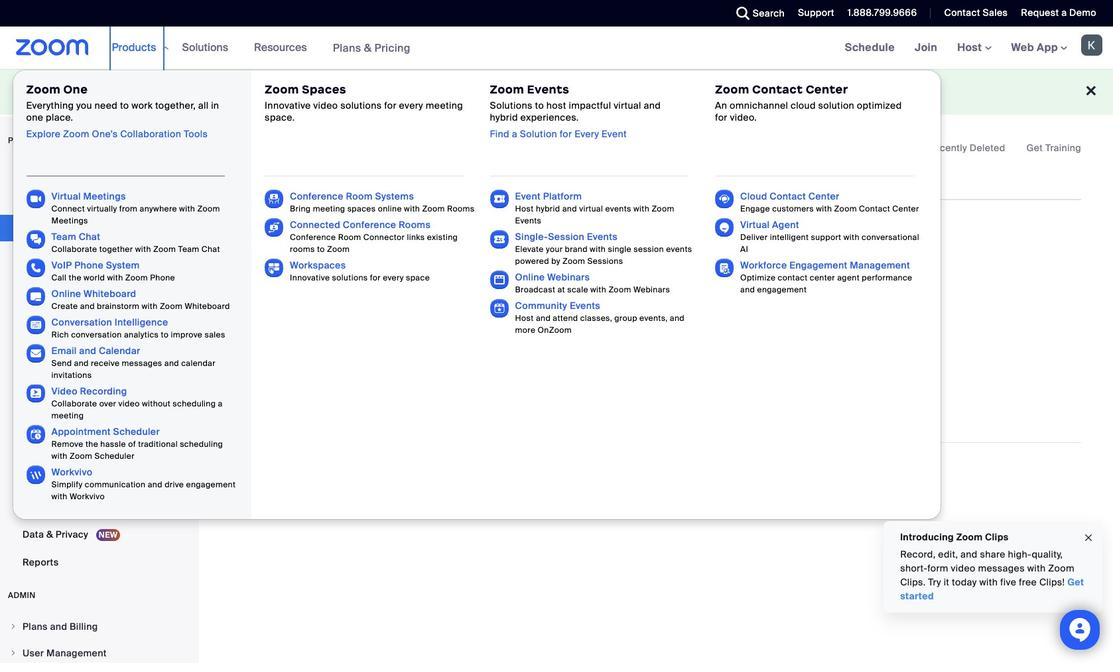 Task type: describe. For each thing, give the bounding box(es) containing it.
single-session events image
[[490, 230, 509, 249]]

events inside single-session events elevate your brand with single session events powered by zoom sessions
[[587, 231, 618, 243]]

2 horizontal spatial phone
[[150, 273, 175, 283]]

contact up customers
[[770, 191, 806, 202]]

with inside 'virtual agent deliver intelligent support with conversational ai'
[[844, 232, 860, 243]]

voip phone system call the world with zoom phone
[[52, 260, 175, 283]]

are
[[818, 299, 835, 312]]

plans and billing
[[23, 621, 98, 633]]

host for community events
[[515, 313, 534, 324]]

need inside schedule new and manage existing meetings all in one place. you are currently limited to 40 minutes per meeting. upgrade now if you need more time.
[[793, 314, 819, 328]]

and inside zoom events solutions to host impactful virtual and hybrid experiences. find a solution for every event
[[644, 100, 661, 112]]

zoom inside voip phone system call the world with zoom phone
[[125, 273, 148, 283]]

with up free
[[1028, 563, 1046, 575]]

you
[[797, 299, 815, 312]]

data & privacy link
[[0, 522, 195, 548]]

workspaces innovative solutions for every space
[[290, 260, 430, 283]]

1 horizontal spatial whiteboard
[[185, 301, 230, 312]]

schedule for schedule new and manage existing meetings all in one place. you are currently limited to 40 minutes per meeting. upgrade now if you need more time.
[[478, 299, 527, 312]]

1 vertical spatial from
[[475, 464, 499, 478]]

video inside record, edit, and share high-quality, short-form video messages with zoom clips. try it today with five free clips!
[[951, 563, 976, 575]]

scheduler inside personal menu menu
[[23, 473, 69, 485]]

previous
[[318, 175, 374, 192]]

with inside event platform host hybrid and virtual events with zoom events
[[634, 204, 650, 214]]

by inside single-session events elevate your brand with single session events powered by zoom sessions
[[552, 256, 561, 267]]

add
[[273, 510, 292, 522]]

hassle
[[100, 439, 126, 450]]

1 vertical spatial workvivo
[[70, 492, 105, 502]]

personal for personal devices
[[23, 334, 63, 346]]

cloud
[[791, 100, 816, 112]]

engagement
[[790, 260, 848, 271]]

center for zoom
[[806, 82, 849, 97]]

short-
[[901, 563, 928, 575]]

new inside schedule new and manage existing meetings all in one place. you are currently limited to 40 minutes per meeting. upgrade now if you need more time.
[[529, 299, 550, 312]]

zoom inside record, edit, and share high-quality, short-form video messages with zoom clips. try it today with five free clips!
[[1049, 563, 1075, 575]]

to inside conversation intelligence rich conversation analytics to improve sales
[[161, 330, 169, 341]]

host
[[547, 100, 567, 112]]

one inside meet zoom ai companion, footer
[[324, 86, 343, 98]]

place. inside schedule new and manage existing meetings all in one place. you are currently limited to 40 minutes per meeting. upgrade now if you need more time.
[[763, 299, 794, 312]]

drive
[[165, 480, 184, 491]]

access
[[400, 86, 432, 98]]

2 vertical spatial center
[[893, 204, 920, 214]]

user
[[23, 648, 44, 660]]

and down conversation
[[79, 345, 96, 357]]

virtual inside zoom events solutions to host impactful virtual and hybrid experiences. find a solution for every event
[[614, 100, 642, 112]]

save
[[231, 464, 256, 478]]

one's
[[92, 128, 118, 140]]

at inside meet zoom ai companion, footer
[[513, 86, 522, 98]]

upgrade inside meet zoom ai companion, footer
[[242, 86, 281, 98]]

scheduler link
[[0, 466, 195, 493]]

email
[[52, 345, 77, 357]]

video recording collaborate over video without scheduling a meeting
[[52, 386, 223, 421]]

five
[[1001, 577, 1017, 589]]

tools
[[184, 128, 208, 140]]

manage
[[575, 299, 617, 312]]

upgrade inside schedule new and manage existing meetings all in one place. you are currently limited to 40 minutes per meeting. upgrade now if you need more time.
[[692, 314, 737, 328]]

welcome
[[546, 268, 618, 288]]

together
[[99, 244, 133, 255]]

get training link
[[1027, 142, 1082, 154]]

all inside zoom one everything you need to work together, all in one place. explore zoom one's collaboration tools
[[198, 100, 209, 112]]

no
[[524, 86, 536, 98]]

hybrid inside event platform host hybrid and virtual events with zoom events
[[536, 204, 561, 214]]

event platform host hybrid and virtual events with zoom events
[[515, 191, 675, 226]]

and inside meet zoom ai companion, footer
[[363, 86, 380, 98]]

free
[[1019, 577, 1038, 589]]

deleted
[[970, 142, 1006, 154]]

introducing
[[901, 532, 954, 544]]

online webinars image
[[490, 271, 509, 289]]

and right events,
[[670, 313, 685, 324]]

rooms inside conference room systems bring meeting spaces online with zoom rooms
[[447, 204, 475, 214]]

plans & pricing
[[333, 41, 411, 55]]

application containing recently deleted
[[928, 141, 1082, 155]]

anywhere
[[140, 204, 177, 214]]

calendar
[[99, 345, 140, 357]]

virtual agent deliver intelligent support with conversational ai
[[741, 219, 920, 255]]

0 vertical spatial workvivo
[[52, 467, 93, 479]]

ai inside 'virtual agent deliver intelligent support with conversational ai'
[[741, 244, 749, 255]]

and inside record, edit, and share high-quality, short-form video messages with zoom clips. try it today with five free clips!
[[961, 549, 978, 561]]

companion,
[[83, 86, 139, 98]]

meeting inside conference room systems bring meeting spaces online with zoom rooms
[[313, 204, 345, 214]]

devices
[[65, 334, 102, 346]]

1 vertical spatial clips
[[986, 532, 1009, 544]]

online whiteboard link
[[52, 288, 136, 300]]

in inside schedule new and manage existing meetings all in one place. you are currently limited to 40 minutes per meeting. upgrade now if you need more time.
[[729, 299, 738, 312]]

to up the space.
[[284, 86, 293, 98]]

voip phone system link
[[52, 260, 140, 271]]

your left calendar.
[[502, 464, 524, 478]]

meetings up virtually
[[83, 191, 126, 202]]

personal contacts
[[23, 306, 106, 318]]

quality,
[[1032, 549, 1064, 561]]

event platform image
[[490, 190, 509, 208]]

conference room systems image
[[265, 190, 284, 208]]

zoom inside zoom spaces innovative video solutions for every meeting space.
[[265, 82, 299, 97]]

video recording image
[[26, 385, 45, 404]]

product information navigation
[[12, 27, 942, 520]]

and inside workvivo simplify communication and drive engagement with workvivo
[[148, 480, 163, 491]]

with inside online webinars broadcast at scale with zoom webinars
[[591, 285, 607, 295]]

a inside video recording collaborate over video without scheduling a meeting
[[218, 399, 223, 410]]

contact up conversational
[[860, 204, 891, 214]]

appointment
[[52, 426, 111, 438]]

more inside community events host and attend classes, group events, and more onzoom
[[515, 325, 536, 336]]

connected conference rooms image
[[265, 218, 284, 237]]

additional
[[538, 86, 583, 98]]

from inside virtual meetings connect virtually from anywhere with zoom meetings
[[119, 204, 138, 214]]

workvivo link
[[52, 467, 93, 479]]

innovative inside workspaces innovative solutions for every space
[[290, 273, 330, 283]]

online whiteboard create and brainstorm with zoom whiteboard
[[52, 288, 230, 312]]

video inside video recording collaborate over video without scheduling a meeting
[[119, 399, 140, 410]]

event inside event platform host hybrid and virtual events with zoom events
[[515, 191, 541, 202]]

download
[[562, 510, 607, 522]]

2 horizontal spatial webinars
[[634, 285, 671, 295]]

right image for user
[[9, 650, 17, 658]]

share
[[981, 549, 1006, 561]]

record,
[[901, 549, 936, 561]]

join
[[915, 40, 938, 54]]

recording
[[80, 386, 127, 398]]

meeting
[[514, 175, 566, 192]]

zoom inside online webinars broadcast at scale with zoom webinars
[[609, 285, 632, 295]]

you inside zoom one everything you need to work together, all in one place. explore zoom one's collaboration tools
[[76, 100, 92, 112]]

personal devices link
[[0, 327, 195, 353]]

1.888.799.9666
[[848, 7, 918, 19]]

room for personal
[[454, 175, 492, 192]]

to inside zoom events solutions to host impactful virtual and hybrid experiences. find a solution for every event
[[535, 100, 544, 112]]

engagement inside workforce engagement management optimize contact center agent performance and engagement
[[758, 285, 807, 295]]

need inside zoom one everything you need to work together, all in one place. explore zoom one's collaboration tools
[[95, 100, 118, 112]]

team chat image
[[26, 230, 45, 249]]

record, edit, and share high-quality, short-form video messages with zoom clips. try it today with five free clips!
[[901, 549, 1075, 589]]

zoom one everything you need to work together, all in one place. explore zoom one's collaboration tools
[[26, 82, 219, 140]]

ai up together, on the top of the page
[[184, 86, 193, 98]]

solution
[[520, 128, 558, 140]]

webinars inside personal menu menu
[[23, 250, 65, 262]]

meetings!
[[690, 268, 767, 288]]

solutions inside solutions dropdown button
[[182, 40, 228, 54]]

classes,
[[581, 313, 613, 324]]

events,
[[640, 313, 668, 324]]

right image for plans
[[9, 623, 17, 631]]

find a solution for every event link
[[490, 128, 627, 140]]

with inside online whiteboard create and brainstorm with zoom whiteboard
[[142, 301, 158, 312]]

and inside schedule new and manage existing meetings all in one place. you are currently limited to 40 minutes per meeting. upgrade now if you need more time.
[[553, 299, 572, 312]]

close image
[[1084, 531, 1095, 546]]

appointment scheduler link
[[52, 426, 160, 438]]

with inside team chat collaborate together with zoom team chat
[[135, 244, 151, 255]]

1.888.799.9666 button up schedule link
[[848, 7, 918, 19]]

& for pricing
[[364, 41, 372, 55]]

your for brand
[[546, 244, 563, 255]]

2 horizontal spatial a
[[1062, 7, 1068, 19]]

with left five
[[980, 577, 998, 589]]

tabs of meeting tab list
[[231, 166, 658, 201]]

online webinars link
[[515, 271, 590, 283]]

0 horizontal spatial chat
[[79, 231, 100, 243]]

search button
[[727, 0, 789, 27]]

zoom inside add zoom link
[[294, 510, 321, 522]]

voip phone system image
[[26, 259, 45, 277]]

upcoming
[[231, 175, 297, 192]]

cloud contact center image
[[716, 190, 734, 208]]

improve
[[171, 330, 203, 341]]

host inside meetings navigation
[[958, 40, 985, 54]]

solution
[[819, 100, 855, 112]]

1 vertical spatial scheduler
[[95, 451, 135, 462]]

profile
[[23, 194, 52, 206]]

every
[[575, 128, 599, 140]]

1 horizontal spatial chat
[[202, 244, 220, 255]]

personal for personal contacts
[[23, 306, 63, 318]]

get for get training
[[1027, 142, 1044, 154]]

room for conference
[[346, 191, 373, 202]]

to down "sessions" on the right of page
[[622, 268, 637, 288]]

conversation intelligence link
[[52, 317, 168, 329]]

0 vertical spatial scheduler
[[113, 426, 160, 438]]

solutions inside zoom spaces innovative video solutions for every meeting space.
[[341, 100, 382, 112]]

data
[[23, 529, 44, 541]]

ai left companion
[[446, 86, 456, 98]]

more inside schedule new and manage existing meetings all in one place. you are currently limited to 40 minutes per meeting. upgrade now if you need more time.
[[822, 314, 849, 328]]

meetings inside "link"
[[23, 222, 65, 234]]

communication
[[85, 480, 146, 491]]

web app
[[1012, 40, 1059, 54]]

0 vertical spatial whiteboard
[[84, 288, 136, 300]]

place. inside zoom one everything you need to work together, all in one place. explore zoom one's collaboration tools
[[46, 112, 73, 124]]

with inside single-session events elevate your brand with single session events powered by zoom sessions
[[590, 244, 606, 255]]

form
[[928, 563, 949, 575]]

optimized
[[857, 100, 902, 112]]

if
[[763, 314, 770, 328]]

spaces
[[302, 82, 347, 97]]

events inside event platform host hybrid and virtual events with zoom events
[[606, 204, 632, 214]]

meetings down connect
[[52, 216, 88, 226]]

admin menu menu
[[0, 615, 195, 664]]

every inside zoom spaces innovative video solutions for every meeting space.
[[399, 100, 424, 112]]

and inside workforce engagement management optimize contact center agent performance and engagement
[[741, 285, 756, 295]]

connected
[[290, 219, 341, 231]]

voip
[[52, 260, 72, 271]]

minutes
[[580, 314, 621, 328]]

online whiteboard image
[[26, 287, 45, 306]]

and inside "menu item"
[[50, 621, 67, 633]]

1 vertical spatial conference
[[343, 219, 397, 231]]

omnichannel
[[730, 100, 789, 112]]

events inside event platform host hybrid and virtual events with zoom events
[[515, 216, 542, 226]]

solutions inside zoom events solutions to host impactful virtual and hybrid experiences. find a solution for every event
[[490, 100, 533, 112]]

contact left sales
[[945, 7, 981, 19]]

workforce engagement management image
[[716, 259, 734, 277]]

remove
[[52, 439, 83, 450]]

virtually
[[87, 204, 117, 214]]

plans for plans & pricing
[[333, 41, 361, 55]]

zoom inside virtual meetings connect virtually from anywhere with zoom meetings
[[197, 204, 220, 214]]

zoom inside online whiteboard create and brainstorm with zoom whiteboard
[[160, 301, 183, 312]]

0 horizontal spatial team
[[52, 231, 76, 243]]

messages inside email and calendar send and receive messages and calendar invitations
[[122, 358, 162, 369]]

and down the community
[[536, 313, 551, 324]]

explore
[[26, 128, 61, 140]]

with inside virtual meetings connect virtually from anywhere with zoom meetings
[[179, 204, 195, 214]]

events inside single-session events elevate your brand with single session events powered by zoom sessions
[[667, 244, 693, 255]]

attend
[[553, 313, 578, 324]]

zoom logo image
[[16, 39, 89, 56]]

schedule for schedule
[[845, 40, 895, 54]]

zoom inside team chat collaborate together with zoom team chat
[[153, 244, 176, 255]]

companion
[[458, 86, 511, 98]]

sales
[[983, 7, 1008, 19]]

contact inside zoom contact center an omnichannel cloud solution optimized for video.
[[753, 82, 803, 97]]



Task type: locate. For each thing, give the bounding box(es) containing it.
you
[[76, 100, 92, 112], [772, 314, 790, 328]]

1 horizontal spatial meeting
[[313, 204, 345, 214]]

existing right links
[[427, 232, 458, 243]]

1 vertical spatial scheduling
[[180, 439, 223, 450]]

meeting up appointment at the bottom left of the page
[[52, 411, 84, 421]]

0 vertical spatial from
[[119, 204, 138, 214]]

management inside menu item
[[46, 648, 107, 660]]

event inside zoom events solutions to host impactful virtual and hybrid experiences. find a solution for every event
[[602, 128, 627, 140]]

host right event platform icon
[[515, 204, 534, 214]]

1 vertical spatial collaborate
[[52, 399, 97, 410]]

host inside community events host and attend classes, group events, and more onzoom
[[515, 313, 534, 324]]

2 vertical spatial personal
[[23, 334, 63, 346]]

community events image
[[490, 299, 509, 318]]

community events link
[[515, 300, 601, 312]]

existing inside schedule new and manage existing meetings all in one place. you are currently limited to 40 minutes per meeting. upgrade now if you need more time.
[[620, 299, 660, 312]]

2 vertical spatial host
[[515, 313, 534, 324]]

upgrade
[[242, 86, 281, 98], [692, 314, 737, 328]]

rooms
[[447, 204, 475, 214], [399, 219, 431, 231]]

notes
[[23, 390, 50, 402]]

chat
[[79, 231, 100, 243], [202, 244, 220, 255]]

virtual for virtual meetings
[[52, 191, 81, 202]]

the inside appointment scheduler remove the hassle of traditional scheduling with zoom scheduler
[[86, 439, 98, 450]]

plans for plans and billing
[[23, 621, 48, 633]]

schedule inside schedule new and manage existing meetings all in one place. you are currently limited to 40 minutes per meeting. upgrade now if you need more time.
[[478, 299, 527, 312]]

1 horizontal spatial new
[[529, 299, 550, 312]]

0 vertical spatial virtual
[[614, 100, 642, 112]]

0 horizontal spatial virtual
[[52, 191, 81, 202]]

community events host and attend classes, group events, and more onzoom
[[515, 300, 685, 336]]

solutions down no
[[490, 100, 533, 112]]

messages up five
[[979, 563, 1025, 575]]

clips up share
[[986, 532, 1009, 544]]

virtual inside event platform host hybrid and virtual events with zoom events
[[580, 204, 604, 214]]

personal
[[8, 135, 53, 146]]

0 horizontal spatial meetings
[[383, 464, 432, 478]]

for left every at the top right
[[560, 128, 572, 140]]

collaborate for team
[[52, 244, 97, 255]]

0 vertical spatial one
[[26, 112, 43, 124]]

engagement inside workvivo simplify communication and drive engagement with workvivo
[[186, 480, 236, 491]]

existing up the 'per'
[[620, 299, 660, 312]]

assistant!
[[196, 86, 239, 98]]

1 vertical spatial chat
[[202, 244, 220, 255]]

meetings down the space.
[[231, 136, 304, 157]]

1 vertical spatial meetings
[[383, 464, 432, 478]]

innovative up the space.
[[265, 100, 311, 112]]

1 horizontal spatial existing
[[620, 299, 660, 312]]

for inside workspaces innovative solutions for every space
[[370, 273, 381, 283]]

0 horizontal spatial messages
[[122, 358, 162, 369]]

clips!
[[1040, 577, 1066, 589]]

0 horizontal spatial &
[[46, 529, 53, 541]]

with down remove
[[52, 451, 68, 462]]

virtual down templates
[[580, 204, 604, 214]]

every left space
[[383, 273, 404, 283]]

broadcast
[[515, 285, 556, 295]]

events inside zoom events solutions to host impactful virtual and hybrid experiences. find a solution for every event
[[527, 82, 570, 97]]

one up the explore on the top of page
[[26, 112, 43, 124]]

analytics
[[124, 330, 159, 341]]

event right event platform icon
[[515, 191, 541, 202]]

privacy
[[56, 529, 88, 541]]

notes link
[[0, 382, 195, 409]]

space
[[406, 273, 430, 283]]

1 vertical spatial meeting
[[313, 204, 345, 214]]

banner
[[0, 27, 1114, 520]]

schedule down the 1.888.799.9666
[[845, 40, 895, 54]]

1 horizontal spatial solutions
[[490, 100, 533, 112]]

0 vertical spatial get
[[1027, 142, 1044, 154]]

with right anywhere
[[179, 204, 195, 214]]

0 vertical spatial upgrade
[[242, 86, 281, 98]]

contact
[[778, 273, 808, 283]]

right image left the "user"
[[9, 650, 17, 658]]

online up create
[[52, 288, 81, 300]]

meetings inside schedule new and manage existing meetings all in one place. you are currently limited to 40 minutes per meeting. upgrade now if you need more time.
[[663, 299, 711, 312]]

conversation intelligence image
[[26, 316, 45, 335]]

1 vertical spatial one
[[741, 299, 760, 312]]

video inside zoom spaces innovative video solutions for every meeting space.
[[314, 100, 338, 112]]

optimize
[[741, 273, 776, 283]]

collaborate
[[52, 244, 97, 255], [52, 399, 97, 410]]

0 vertical spatial scheduling
[[173, 399, 216, 410]]

collaborate inside team chat collaborate together with zoom team chat
[[52, 244, 97, 255]]

web app button
[[1012, 40, 1068, 54]]

rooms inside connected conference rooms conference room connector links existing rooms to zoom
[[399, 219, 431, 231]]

1 vertical spatial messages
[[979, 563, 1025, 575]]

2 vertical spatial meeting
[[52, 411, 84, 421]]

plans inside plans and billing "menu item"
[[23, 621, 48, 633]]

1 horizontal spatial &
[[364, 41, 372, 55]]

meetings down the profile
[[23, 222, 65, 234]]

0 horizontal spatial whiteboard
[[84, 288, 136, 300]]

0 horizontal spatial upgrade
[[242, 86, 281, 98]]

zoom inside connected conference rooms conference room connector links existing rooms to zoom
[[327, 244, 350, 255]]

support link
[[789, 0, 838, 27], [799, 7, 835, 19]]

meeting inside zoom spaces innovative video solutions for every meeting space.
[[426, 100, 463, 112]]

0 horizontal spatial at
[[513, 86, 522, 98]]

online for online whiteboard
[[52, 288, 81, 300]]

schedule
[[845, 40, 895, 54], [478, 299, 527, 312]]

0 vertical spatial host
[[958, 40, 985, 54]]

2 right image from the top
[[9, 650, 17, 658]]

zoom inside zoom contact center an omnichannel cloud solution optimized for video.
[[716, 82, 750, 97]]

get
[[383, 86, 398, 98]]

call
[[52, 273, 67, 283]]

& right the data
[[46, 529, 53, 541]]

get started link
[[901, 577, 1085, 603]]

workvivo down simplify
[[70, 492, 105, 502]]

to inside connected conference rooms conference room connector links existing rooms to zoom
[[317, 244, 325, 255]]

virtual meetings link
[[52, 191, 126, 202]]

performance
[[862, 273, 913, 283]]

0 vertical spatial you
[[76, 100, 92, 112]]

meetings navigation
[[835, 27, 1114, 70]]

and right edit,
[[961, 549, 978, 561]]

one inside schedule new and manage existing meetings all in one place. you are currently limited to 40 minutes per meeting. upgrade now if you need more time.
[[741, 299, 760, 312]]

a right without
[[218, 399, 223, 410]]

and up attend at the top
[[553, 299, 572, 312]]

appointment scheduler image
[[26, 425, 45, 444]]

upgrade left now
[[692, 314, 737, 328]]

a left demo
[[1062, 7, 1068, 19]]

0 horizontal spatial one
[[63, 82, 88, 97]]

phone inside personal menu menu
[[23, 278, 52, 290]]

virtual up connect
[[52, 191, 81, 202]]

events up single-
[[515, 216, 542, 226]]

1 vertical spatial rooms
[[399, 219, 431, 231]]

host for event platform
[[515, 204, 534, 214]]

1 vertical spatial center
[[809, 191, 840, 202]]

at down online webinars link
[[558, 285, 565, 295]]

to inside schedule new and manage existing meetings all in one place. you are currently limited to 40 minutes per meeting. upgrade now if you need more time.
[[550, 314, 560, 328]]

meeting down 'access'
[[426, 100, 463, 112]]

cost.
[[586, 86, 608, 98]]

get inside get started
[[1068, 577, 1085, 589]]

2 vertical spatial scheduler
[[23, 473, 69, 485]]

0 horizontal spatial clips
[[23, 445, 46, 457]]

at inside online webinars broadcast at scale with zoom webinars
[[558, 285, 565, 295]]

new down broadcast
[[529, 299, 550, 312]]

one left pro
[[324, 86, 343, 98]]

with up intelligence
[[142, 301, 158, 312]]

connect
[[52, 204, 85, 214]]

center up customers
[[809, 191, 840, 202]]

need
[[95, 100, 118, 112], [793, 314, 819, 328]]

plans up pro
[[333, 41, 361, 55]]

application
[[928, 141, 1082, 155]]

& inside personal menu menu
[[46, 529, 53, 541]]

and inside online whiteboard create and brainstorm with zoom whiteboard
[[80, 301, 95, 312]]

profile picture image
[[1082, 35, 1103, 56]]

1 vertical spatial webinars
[[548, 271, 590, 283]]

host down contact sales on the right top of the page
[[958, 40, 985, 54]]

platform
[[543, 191, 582, 202]]

& inside product information navigation
[[364, 41, 372, 55]]

virtual meetings image
[[26, 190, 45, 208]]

1 horizontal spatial event
[[602, 128, 627, 140]]

room inside conference room systems bring meeting spaces online with zoom rooms
[[346, 191, 373, 202]]

team
[[52, 231, 76, 243], [178, 244, 199, 255]]

high-
[[1009, 549, 1032, 561]]

0 horizontal spatial events
[[606, 204, 632, 214]]

events right session
[[667, 244, 693, 255]]

0 vertical spatial engagement
[[758, 285, 807, 295]]

1 vertical spatial events
[[667, 244, 693, 255]]

1 horizontal spatial team
[[178, 244, 199, 255]]

scheduling up add zoom
[[299, 464, 356, 478]]

0 horizontal spatial get
[[1027, 142, 1044, 154]]

0 horizontal spatial all
[[198, 100, 209, 112]]

clips down the appointment scheduler icon
[[23, 445, 46, 457]]

new inside meet zoom ai companion, footer
[[163, 86, 182, 98]]

0 horizontal spatial by
[[285, 464, 296, 478]]

from right virtually
[[119, 204, 138, 214]]

rooms up links
[[399, 219, 431, 231]]

right image inside plans and billing "menu item"
[[9, 623, 17, 631]]

workvivo image
[[26, 466, 45, 485]]

1 horizontal spatial one
[[741, 299, 760, 312]]

1 vertical spatial place.
[[763, 299, 794, 312]]

room down find
[[454, 175, 492, 192]]

personal for personal room
[[395, 175, 451, 192]]

0 vertical spatial plans
[[333, 41, 361, 55]]

meeting up connected
[[313, 204, 345, 214]]

the inside voip phone system call the world with zoom phone
[[69, 273, 82, 283]]

an
[[716, 100, 728, 112]]

and down the optimize
[[741, 285, 756, 295]]

0 vertical spatial solutions
[[182, 40, 228, 54]]

reports link
[[0, 550, 195, 576]]

0 vertical spatial existing
[[427, 232, 458, 243]]

connected conference rooms link
[[290, 219, 431, 231]]

find
[[490, 128, 510, 140]]

products button
[[112, 27, 169, 69]]

scheduling inside appointment scheduler remove the hassle of traditional scheduling with zoom scheduler
[[180, 439, 223, 450]]

zoom events solutions to host impactful virtual and hybrid experiences. find a solution for every event
[[490, 82, 661, 140]]

the down appointment at the bottom left of the page
[[86, 439, 98, 450]]

session
[[548, 231, 585, 243]]

0 vertical spatial video
[[314, 100, 338, 112]]

hybrid up find
[[490, 112, 518, 124]]

more down are
[[822, 314, 849, 328]]

0 horizontal spatial one
[[26, 112, 43, 124]]

1 vertical spatial management
[[46, 648, 107, 660]]

room inside tabs of meeting tab list
[[454, 175, 492, 192]]

scheduler up "of"
[[113, 426, 160, 438]]

& for privacy
[[46, 529, 53, 541]]

1 vertical spatial host
[[515, 204, 534, 214]]

zoom inside appointment scheduler remove the hassle of traditional scheduling with zoom scheduler
[[70, 451, 92, 462]]

email calendar image
[[26, 344, 45, 363]]

0 horizontal spatial you
[[76, 100, 92, 112]]

virtual inside 'virtual agent deliver intelligent support with conversational ai'
[[741, 219, 770, 231]]

zoom inside zoom events solutions to host impactful virtual and hybrid experiences. find a solution for every event
[[490, 82, 525, 97]]

collaborate down "video"
[[52, 399, 97, 410]]

workspaces image
[[265, 259, 284, 277]]

1 vertical spatial team
[[178, 244, 199, 255]]

1 horizontal spatial upgrade
[[692, 314, 737, 328]]

of
[[128, 439, 136, 450]]

meetings for your
[[383, 464, 432, 478]]

workvivo
[[52, 467, 93, 479], [70, 492, 105, 502]]

0 vertical spatial conference
[[290, 191, 344, 202]]

events up 'classes,'
[[570, 300, 601, 312]]

rooms down tabs of meeting tab list
[[447, 204, 475, 214]]

meeting templates
[[514, 175, 636, 192]]

by up online webinars link
[[552, 256, 561, 267]]

2 vertical spatial webinars
[[634, 285, 671, 295]]

together,
[[155, 100, 196, 112]]

phone up "world" on the top
[[75, 260, 104, 271]]

online inside online webinars broadcast at scale with zoom webinars
[[515, 271, 545, 283]]

0 horizontal spatial engagement
[[186, 480, 236, 491]]

directly
[[434, 464, 472, 478]]

1 horizontal spatial webinars
[[548, 271, 590, 283]]

demo
[[1070, 7, 1097, 19]]

0 vertical spatial all
[[198, 100, 209, 112]]

and left drive on the left
[[148, 480, 163, 491]]

a inside zoom events solutions to host impactful virtual and hybrid experiences. find a solution for every event
[[512, 128, 518, 140]]

1 horizontal spatial online
[[515, 271, 545, 283]]

with right support on the right of page
[[844, 232, 860, 243]]

your up work
[[141, 86, 161, 98]]

messages inside record, edit, and share high-quality, short-form video messages with zoom clips. try it today with five free clips!
[[979, 563, 1025, 575]]

solutions button
[[182, 27, 234, 69]]

1 vertical spatial virtual
[[580, 204, 604, 214]]

single-
[[515, 231, 548, 243]]

innovative
[[265, 100, 311, 112], [290, 273, 330, 283]]

0 vertical spatial meetings
[[663, 299, 711, 312]]

2 collaborate from the top
[[52, 399, 97, 410]]

online webinars broadcast at scale with zoom webinars
[[515, 271, 671, 295]]

one inside zoom one everything you need to work together, all in one place. explore zoom one's collaboration tools
[[63, 82, 88, 97]]

engagement down contact in the right of the page
[[758, 285, 807, 295]]

user management menu item
[[0, 641, 195, 664]]

whiteboards link
[[0, 354, 195, 381]]

online
[[515, 271, 545, 283], [52, 288, 81, 300]]

plans and billing menu item
[[0, 615, 195, 640]]

meetings
[[231, 136, 304, 157], [83, 191, 126, 202], [52, 216, 88, 226], [23, 222, 65, 234]]

get
[[1027, 142, 1044, 154], [1068, 577, 1085, 589]]

conference down connected
[[290, 232, 336, 243]]

workvivo up simplify
[[52, 467, 93, 479]]

1 horizontal spatial at
[[558, 285, 565, 295]]

every inside workspaces innovative solutions for every space
[[383, 273, 404, 283]]

center for cloud
[[809, 191, 840, 202]]

solutions down workspaces link
[[332, 273, 368, 283]]

zoom inside cloud contact center engage customers with zoom contact center
[[835, 204, 857, 214]]

to inside zoom one everything you need to work together, all in one place. explore zoom one's collaboration tools
[[120, 100, 129, 112]]

for down connected conference rooms conference room connector links existing rooms to zoom
[[370, 273, 381, 283]]

collaborate inside video recording collaborate over video without scheduling a meeting
[[52, 399, 97, 410]]

0 vertical spatial by
[[552, 256, 561, 267]]

0 horizontal spatial schedule
[[478, 299, 527, 312]]

by right time
[[285, 464, 296, 478]]

work
[[132, 100, 153, 112]]

online inside online whiteboard create and brainstorm with zoom whiteboard
[[52, 288, 81, 300]]

a right find
[[512, 128, 518, 140]]

meet zoom ai companion, footer
[[0, 69, 1114, 115]]

hybrid inside zoom events solutions to host impactful virtual and hybrid experiences. find a solution for every event
[[490, 112, 518, 124]]

per
[[624, 314, 641, 328]]

1 vertical spatial plans
[[23, 621, 48, 633]]

events inside community events host and attend classes, group events, and more onzoom
[[570, 300, 601, 312]]

1 vertical spatial existing
[[620, 299, 660, 312]]

zoom inside single-session events elevate your brand with single session events powered by zoom sessions
[[563, 256, 586, 267]]

community
[[515, 300, 568, 312]]

you inside schedule new and manage existing meetings all in one place. you are currently limited to 40 minutes per meeting. upgrade now if you need more time.
[[772, 314, 790, 328]]

online up broadcast
[[515, 271, 545, 283]]

world
[[84, 273, 105, 283]]

to right 'access'
[[435, 86, 444, 98]]

0 horizontal spatial hybrid
[[490, 112, 518, 124]]

1 horizontal spatial meetings
[[663, 299, 711, 312]]

virtual agent image
[[716, 218, 734, 237]]

all down assistant!
[[198, 100, 209, 112]]

your for meetings
[[359, 464, 381, 478]]

with inside voip phone system call the world with zoom phone
[[107, 273, 123, 283]]

1 collaborate from the top
[[52, 244, 97, 255]]

get inside "application"
[[1027, 142, 1044, 154]]

1 horizontal spatial place.
[[763, 299, 794, 312]]

clips inside personal menu menu
[[23, 445, 46, 457]]

solutions down pro
[[341, 100, 382, 112]]

add zoom
[[273, 510, 321, 522]]

zoom inside event platform host hybrid and virtual events with zoom events
[[652, 204, 675, 214]]

1 horizontal spatial engagement
[[758, 285, 807, 295]]

conference room systems link
[[290, 191, 414, 202]]

1.888.799.9666 button up join
[[838, 0, 921, 27]]

for inside zoom spaces innovative video solutions for every meeting space.
[[384, 100, 397, 112]]

online for online webinars
[[515, 271, 545, 283]]

for down an
[[716, 112, 728, 124]]

2 horizontal spatial meeting
[[426, 100, 463, 112]]

0 vertical spatial chat
[[79, 231, 100, 243]]

and up "invitations"
[[74, 358, 89, 369]]

management up performance
[[850, 260, 911, 271]]

and inside event platform host hybrid and virtual events with zoom events
[[563, 204, 577, 214]]

user management
[[23, 648, 107, 660]]

ai down "deliver"
[[741, 244, 749, 255]]

0 vertical spatial at
[[513, 86, 522, 98]]

ai up everything
[[71, 86, 80, 98]]

you down companion,
[[76, 100, 92, 112]]

with up 'virtual agent deliver intelligent support with conversational ai'
[[817, 204, 833, 214]]

cloud contact center link
[[741, 191, 840, 202]]

save time by scheduling your meetings directly from your calendar.
[[231, 464, 574, 478]]

center
[[806, 82, 849, 97], [809, 191, 840, 202], [893, 204, 920, 214]]

your for new
[[141, 86, 161, 98]]

engagement down save on the bottom of the page
[[186, 480, 236, 491]]

for inside zoom contact center an omnichannel cloud solution optimized for video.
[[716, 112, 728, 124]]

0 vertical spatial in
[[211, 100, 219, 112]]

the right call at the top
[[69, 273, 82, 283]]

2 vertical spatial conference
[[290, 232, 336, 243]]

1 right image from the top
[[9, 623, 17, 631]]

over
[[99, 399, 116, 410]]

zoom inside conference room systems bring meeting spaces online with zoom rooms
[[422, 204, 445, 214]]

with inside workvivo simplify communication and drive engagement with workvivo
[[52, 492, 68, 502]]

with up session
[[634, 204, 650, 214]]

1 vertical spatial by
[[285, 464, 296, 478]]

agent
[[838, 273, 860, 283]]

right image down admin
[[9, 623, 17, 631]]

0 vertical spatial management
[[850, 260, 911, 271]]

with inside appointment scheduler remove the hassle of traditional scheduling with zoom scheduler
[[52, 451, 68, 462]]

1 horizontal spatial get
[[1068, 577, 1085, 589]]

rich
[[52, 330, 69, 341]]

place.
[[46, 112, 73, 124], [763, 299, 794, 312]]

virtual meetings connect virtually from anywhere with zoom meetings
[[52, 191, 220, 226]]

events
[[527, 82, 570, 97], [515, 216, 542, 226], [587, 231, 618, 243], [570, 300, 601, 312]]

get started
[[901, 577, 1085, 603]]

onzoom
[[538, 325, 572, 336]]

room up spaces
[[346, 191, 373, 202]]

in inside zoom one everything you need to work together, all in one place. explore zoom one's collaboration tools
[[211, 100, 219, 112]]

phone
[[75, 260, 104, 271], [150, 273, 175, 283], [23, 278, 52, 290]]

try
[[929, 577, 942, 589]]

one up now
[[741, 299, 760, 312]]

& left the pricing
[[364, 41, 372, 55]]

solutions up assistant!
[[182, 40, 228, 54]]

download link
[[559, 508, 794, 524]]

one inside zoom one everything you need to work together, all in one place. explore zoom one's collaboration tools
[[26, 112, 43, 124]]

in
[[211, 100, 219, 112], [729, 299, 738, 312]]

0 vertical spatial event
[[602, 128, 627, 140]]

all inside schedule new and manage existing meetings all in one place. you are currently limited to 40 minutes per meeting. upgrade now if you need more time.
[[714, 299, 726, 312]]

event right every at the top right
[[602, 128, 627, 140]]

to left "improve"
[[161, 330, 169, 341]]

customers
[[773, 204, 814, 214]]

plans up the "user"
[[23, 621, 48, 633]]

phone link
[[0, 271, 195, 297]]

admin
[[8, 591, 36, 601]]

0 horizontal spatial from
[[119, 204, 138, 214]]

1 vertical spatial solutions
[[490, 100, 533, 112]]

conference up bring
[[290, 191, 344, 202]]

systems
[[375, 191, 414, 202]]

room inside connected conference rooms conference room connector links existing rooms to zoom
[[338, 232, 361, 243]]

rooms
[[290, 244, 315, 255]]

1 horizontal spatial you
[[772, 314, 790, 328]]

get training
[[1027, 142, 1082, 154]]

2 vertical spatial scheduling
[[299, 464, 356, 478]]

0 horizontal spatial plans
[[23, 621, 48, 633]]

solutions inside workspaces innovative solutions for every space
[[332, 273, 368, 283]]

conference room systems bring meeting spaces online with zoom rooms
[[290, 191, 475, 214]]

scheduling inside video recording collaborate over video without scheduling a meeting
[[173, 399, 216, 410]]

with inside cloud contact center engage customers with zoom contact center
[[817, 204, 833, 214]]

and left calendar
[[164, 358, 179, 369]]

meeting inside video recording collaborate over video without scheduling a meeting
[[52, 411, 84, 421]]

innovative inside zoom spaces innovative video solutions for every meeting space.
[[265, 100, 311, 112]]

1 vertical spatial solutions
[[332, 273, 368, 283]]

whiteboards
[[23, 362, 80, 374]]

your inside meet zoom ai companion, footer
[[141, 86, 161, 98]]

0 vertical spatial right image
[[9, 623, 17, 631]]

search
[[753, 7, 785, 19]]

0 vertical spatial rooms
[[447, 204, 475, 214]]

management inside workforce engagement management optimize contact center agent performance and engagement
[[850, 260, 911, 271]]

personal menu menu
[[0, 159, 195, 577]]

with up manage
[[591, 285, 607, 295]]

0 vertical spatial meeting
[[426, 100, 463, 112]]

banner containing zoom one
[[0, 27, 1114, 520]]

get for get started
[[1068, 577, 1085, 589]]

0 horizontal spatial online
[[52, 288, 81, 300]]

collaborate for video
[[52, 399, 97, 410]]

host down the community
[[515, 313, 534, 324]]

with up system
[[135, 244, 151, 255]]

virtual for virtual agent
[[741, 219, 770, 231]]

right image
[[9, 623, 17, 631], [9, 650, 17, 658]]

1 horizontal spatial phone
[[75, 260, 104, 271]]

1 vertical spatial need
[[793, 314, 819, 328]]

1 horizontal spatial plans
[[333, 41, 361, 55]]

meetings for existing
[[663, 299, 711, 312]]



Task type: vqa. For each thing, say whether or not it's contained in the screenshot.
topmost From
yes



